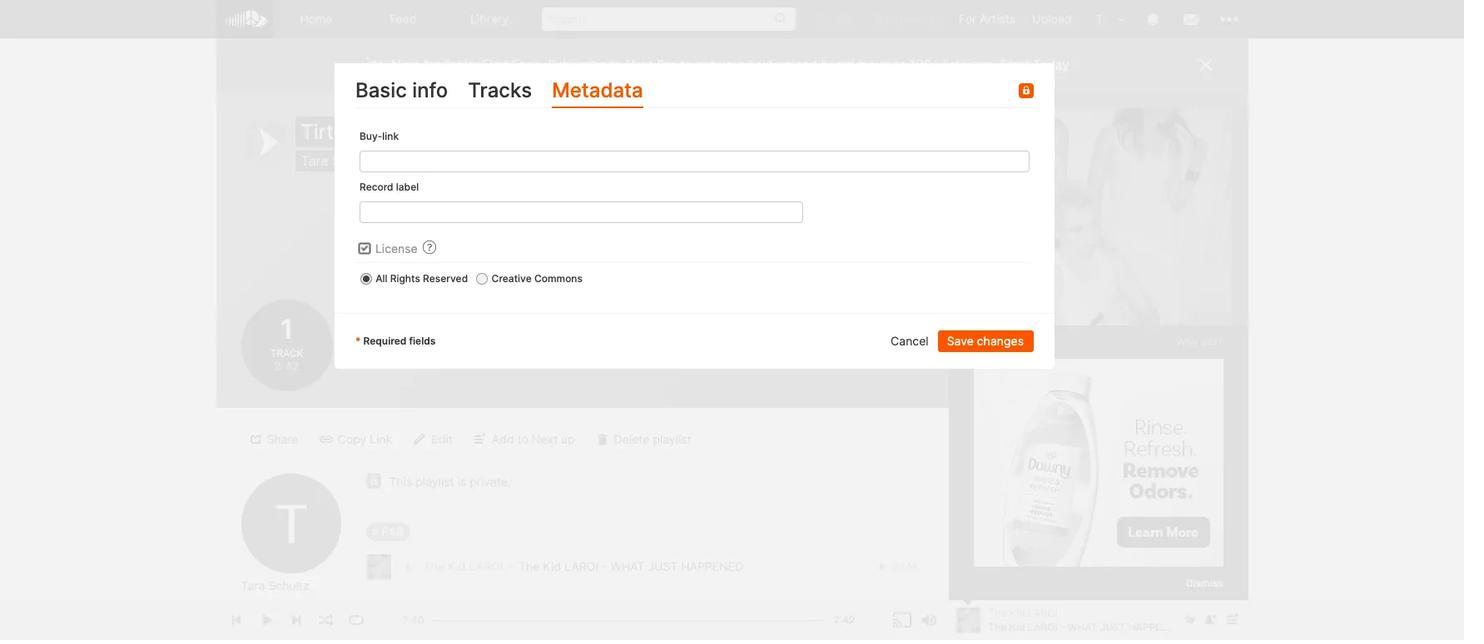 Task type: locate. For each thing, give the bounding box(es) containing it.
artist
[[1018, 558, 1044, 570]]

tara schultz's avatar element
[[1088, 8, 1110, 30], [241, 474, 341, 573]]

next up 100+
[[895, 12, 920, 26]]

1 right the kid laroi - what just happened element
[[403, 559, 411, 573]]

buy-
[[360, 130, 382, 143]]

1 track 2:42
[[270, 313, 303, 373]]

manager
[[1167, 544, 1209, 556]]

schultz
[[332, 152, 379, 169], [268, 578, 309, 593]]

try inside try next pro link
[[873, 12, 891, 26]]

try
[[812, 12, 830, 26], [873, 12, 891, 26]]

0 horizontal spatial kid
[[448, 559, 466, 573]]

0 horizontal spatial playlist
[[416, 474, 454, 489]]

tirtiual element
[[948, 108, 1231, 391]]

1 for 1
[[403, 559, 411, 573]]

basic info link
[[355, 75, 448, 109]]

1 vertical spatial tara schultz link
[[241, 578, 309, 594]]

tara schultz link
[[301, 152, 379, 169], [241, 578, 309, 594]]

0 horizontal spatial schultz
[[268, 578, 309, 593]]

1 horizontal spatial cookie
[[1131, 544, 1164, 556]]

is
[[457, 474, 466, 489]]

to right 'up'
[[894, 57, 906, 72]]

0 horizontal spatial try
[[812, 12, 830, 26]]

1 horizontal spatial the
[[519, 559, 540, 573]]

1 try from the left
[[812, 12, 830, 26]]

library
[[470, 12, 509, 26]]

1 vertical spatial playlist
[[416, 474, 454, 489]]

1 horizontal spatial try
[[873, 12, 891, 26]]

upload image
[[1060, 345, 1135, 359]]

cookie inside cookie manager imprint
[[1131, 544, 1164, 556]]

privacy
[[1010, 544, 1045, 556]]

1 up "track"
[[278, 313, 296, 345]]

0 vertical spatial tara
[[301, 152, 328, 169]]

0 vertical spatial schultz
[[332, 152, 379, 169]]

try left go+
[[812, 12, 830, 26]]

1 horizontal spatial -
[[602, 559, 607, 573]]

all rights reserved
[[376, 272, 468, 285]]

go
[[973, 438, 989, 452]]

1 to from the left
[[610, 57, 622, 72]]

tara inside tirtiual tara schultz
[[301, 152, 328, 169]]

2 horizontal spatial to
[[894, 57, 906, 72]]

0 horizontal spatial -
[[510, 559, 515, 573]]

1 vertical spatial schultz
[[268, 578, 309, 593]]

next up metadata
[[625, 57, 653, 72]]

pro left for
[[924, 12, 942, 26]]

0 vertical spatial next
[[895, 12, 920, 26]]

tara schultz
[[241, 578, 309, 593]]

copy
[[338, 432, 367, 446]]

get
[[695, 57, 715, 72]]

private.
[[470, 474, 511, 489]]

delete
[[614, 432, 650, 446]]

1 horizontal spatial schultz
[[332, 152, 379, 169]]

1 cookie from the left
[[1056, 544, 1089, 556]]

0 horizontal spatial pro
[[657, 57, 677, 72]]

upload left image
[[1060, 345, 1099, 359]]

- left what at the left of page
[[602, 559, 607, 573]]

this playlist is private.
[[389, 474, 511, 489]]

edit
[[431, 432, 453, 446]]

- right laroi.
[[510, 559, 515, 573]]

the kid laroi - what just happened link
[[519, 559, 743, 573]]

0 vertical spatial tara schultz link
[[301, 152, 379, 169]]

to up metadata
[[610, 57, 622, 72]]

up
[[876, 57, 891, 72]]

None search field
[[533, 0, 804, 37]]

laroi
[[564, 559, 599, 573]]

Search search field
[[541, 7, 796, 31]]

0 vertical spatial 1
[[278, 313, 296, 345]]

legal
[[973, 544, 999, 556]]

1 vertical spatial 1
[[403, 559, 411, 573]]

0 horizontal spatial tara
[[241, 578, 265, 593]]

pro
[[924, 12, 942, 26], [657, 57, 677, 72]]

100+
[[910, 57, 940, 72]]

imprint link
[[973, 558, 1007, 570]]

pro left get
[[657, 57, 677, 72]]

0 vertical spatial upload
[[1032, 12, 1072, 26]]

record label
[[360, 181, 419, 193]]

blog link
[[1107, 558, 1129, 570]]

the left laroi.
[[423, 559, 444, 573]]

1 kid from the left
[[448, 559, 466, 573]]

2 kid from the left
[[543, 559, 561, 573]]

basic info
[[355, 78, 448, 102]]

now
[[391, 57, 418, 72]]

charts
[[1139, 558, 1171, 570]]

0 vertical spatial pro
[[924, 12, 942, 26]]

tara schultz's avatar element right upload link
[[1088, 8, 1110, 30]]

imprint
[[973, 558, 1007, 570]]

-
[[510, 559, 515, 573], [602, 559, 607, 573]]

upload image button
[[1035, 341, 1145, 363]]

1 inside 1 track 2:42
[[278, 313, 296, 345]]

0 horizontal spatial the
[[423, 559, 444, 573]]

1 horizontal spatial pro
[[924, 12, 942, 26]]

the kid laroi. - the kid laroi - what just happened
[[423, 559, 743, 573]]

upload
[[1032, 12, 1072, 26], [1060, 345, 1099, 359]]

try for try next pro
[[873, 12, 891, 26]]

kid
[[448, 559, 466, 573], [543, 559, 561, 573]]

1 horizontal spatial tara schultz's avatar element
[[1088, 8, 1110, 30]]

2 cookie from the left
[[1131, 544, 1164, 556]]

try next pro
[[873, 12, 942, 26]]

3 to from the left
[[894, 57, 906, 72]]

1 for 1 track 2:42
[[278, 313, 296, 345]]

upload for upload image
[[1060, 345, 1099, 359]]

kid left laroi
[[543, 559, 561, 573]]

try next pro link
[[865, 0, 951, 37]]

fans.
[[512, 57, 544, 72]]

1 vertical spatial upload
[[1060, 345, 1099, 359]]

0 vertical spatial playlist
[[653, 432, 691, 446]]

0 horizontal spatial cookie
[[1056, 544, 1089, 556]]

2 to from the left
[[680, 57, 692, 72]]

upload
[[777, 57, 817, 72]]

link
[[370, 432, 392, 446]]

1 vertical spatial next
[[625, 57, 653, 72]]

1 - from the left
[[510, 559, 515, 573]]

playlist right delete
[[653, 432, 691, 446]]

playlist left "is"
[[416, 474, 454, 489]]

upload inside button
[[1060, 345, 1099, 359]]

cookie up resources
[[1056, 544, 1089, 556]]

tracks
[[468, 78, 532, 102]]

1 horizontal spatial kid
[[543, 559, 561, 573]]

for artists link
[[951, 0, 1024, 37]]

first
[[482, 57, 509, 72]]

license
[[372, 241, 418, 256]]

1 vertical spatial tara schultz's avatar element
[[241, 474, 341, 573]]

playlist inside 'delete playlist' button
[[653, 432, 691, 446]]

0 horizontal spatial 1
[[278, 313, 296, 345]]

commons
[[534, 272, 583, 285]]

cancel button
[[882, 330, 938, 352]]

1 horizontal spatial to
[[680, 57, 692, 72]]

legal link
[[973, 544, 999, 556]]

share button
[[242, 428, 309, 450]]

2 - from the left
[[602, 559, 607, 573]]

privacy link
[[1010, 544, 1045, 556]]

policy
[[1092, 544, 1120, 556]]

link
[[382, 130, 399, 143]]

cookie manager imprint
[[973, 544, 1209, 570]]

1 horizontal spatial tara
[[301, 152, 328, 169]]

try inside try go+ "link"
[[812, 12, 830, 26]]

upload up today at right top
[[1032, 12, 1072, 26]]

cookie up charts link
[[1131, 544, 1164, 556]]

try go+
[[812, 12, 857, 26]]

0 vertical spatial tara schultz's avatar element
[[1088, 8, 1110, 30]]

2 try from the left
[[873, 12, 891, 26]]

0 horizontal spatial to
[[610, 57, 622, 72]]

schultz inside tirtiual tara schultz
[[332, 152, 379, 169]]

kid left laroi.
[[448, 559, 466, 573]]

cookie for policy
[[1056, 544, 1089, 556]]

236k
[[890, 560, 918, 573]]

delete playlist
[[614, 432, 691, 446]]

the right laroi.
[[519, 559, 540, 573]]

go+
[[833, 12, 857, 26]]

1 horizontal spatial 1
[[403, 559, 411, 573]]

1 horizontal spatial playlist
[[653, 432, 691, 446]]

tara
[[301, 152, 328, 169], [241, 578, 265, 593]]

try right go+
[[873, 12, 891, 26]]

large image
[[355, 240, 373, 257]]

to left get
[[680, 57, 692, 72]]

tara schultz's avatar element up tara schultz
[[241, 474, 341, 573]]

just
[[648, 559, 678, 573]]

available:
[[422, 57, 479, 72]]

your
[[718, 57, 744, 72]]



Task type: describe. For each thing, give the bounding box(es) containing it.
copy link button
[[313, 428, 402, 450]]

1 horizontal spatial next
[[895, 12, 920, 26]]

next
[[748, 57, 774, 72]]

metadata
[[552, 78, 643, 102]]

cookie policy link
[[1056, 544, 1120, 556]]

save changes
[[947, 334, 1024, 348]]

metadata link
[[552, 75, 643, 109]]

playlist for this
[[416, 474, 454, 489]]

* required fields
[[355, 334, 436, 347]]

0 horizontal spatial next
[[625, 57, 653, 72]]

tirtiual tara schultz
[[301, 120, 379, 169]]

image
[[1102, 345, 1135, 359]]

info
[[412, 78, 448, 102]]

library link
[[447, 0, 533, 38]]

today
[[1033, 57, 1069, 72]]

label
[[396, 181, 419, 193]]

laroi.
[[469, 559, 507, 573]]

tirtiual
[[301, 120, 366, 144]]

try for try go+
[[812, 12, 830, 26]]

basic
[[355, 78, 407, 102]]

all
[[376, 272, 388, 285]]

artist resources
[[1018, 558, 1097, 570]]

cancel
[[891, 334, 929, 348]]

*
[[355, 334, 361, 347]]

edit button
[[406, 428, 463, 450]]

resources
[[1047, 558, 1097, 570]]

happened
[[681, 559, 743, 573]]

reserved
[[423, 272, 468, 285]]

share
[[267, 432, 299, 446]]

now available: first fans. subscribe to next pro to get your next upload heard by up to 100+ listeners. start today
[[391, 57, 1069, 72]]

for artists
[[959, 12, 1016, 26]]

blog
[[1107, 558, 1129, 570]]

cookie for manager
[[1131, 544, 1164, 556]]

start
[[1000, 57, 1030, 72]]

changes
[[977, 334, 1024, 348]]

2:42
[[274, 359, 300, 373]]

artists
[[980, 12, 1016, 26]]

listeners.
[[943, 57, 996, 72]]

tracks link
[[468, 75, 532, 109]]

1 vertical spatial tara
[[241, 578, 265, 593]]

upload for upload
[[1032, 12, 1072, 26]]

for
[[959, 12, 977, 26]]

feed link
[[360, 0, 447, 38]]

save
[[947, 334, 974, 348]]

track
[[270, 347, 303, 359]]

by
[[858, 57, 873, 72]]

creative
[[492, 272, 532, 285]]

cookie manager link
[[1131, 544, 1209, 556]]

home link
[[273, 0, 360, 38]]

heard
[[821, 57, 855, 72]]

1 vertical spatial pro
[[657, 57, 677, 72]]

pro inside try next pro link
[[924, 12, 942, 26]]

Record label text field
[[360, 201, 803, 223]]

try go+ link
[[804, 0, 865, 37]]

0 horizontal spatial tara schultz's avatar element
[[241, 474, 341, 573]]

r&b link
[[366, 523, 411, 541]]

home
[[300, 12, 333, 26]]

feed
[[389, 12, 416, 26]]

2 the from the left
[[519, 559, 540, 573]]

delete playlist button
[[589, 428, 701, 450]]

r&b
[[382, 524, 404, 539]]

the kid laroi. link
[[423, 559, 507, 573]]

playlist for delete
[[653, 432, 691, 446]]

subscribe
[[547, 57, 607, 72]]

this
[[389, 474, 412, 489]]

Buy-link text field
[[360, 151, 1030, 172]]

required
[[363, 334, 407, 347]]

copy link
[[338, 432, 392, 446]]

record
[[360, 181, 393, 193]]

buy-link
[[360, 130, 399, 143]]

1 the from the left
[[423, 559, 444, 573]]

fields
[[409, 334, 436, 347]]

what
[[611, 559, 645, 573]]

creative commons
[[492, 272, 583, 285]]

the kid laroi - what just happened element
[[366, 554, 391, 579]]

charts link
[[1139, 558, 1171, 570]]

go mobile
[[973, 438, 1029, 452]]

cookie policy
[[1056, 544, 1120, 556]]



Task type: vqa. For each thing, say whether or not it's contained in the screenshot.
DRAKE - STORIES ABOUT MY BROTHER link
no



